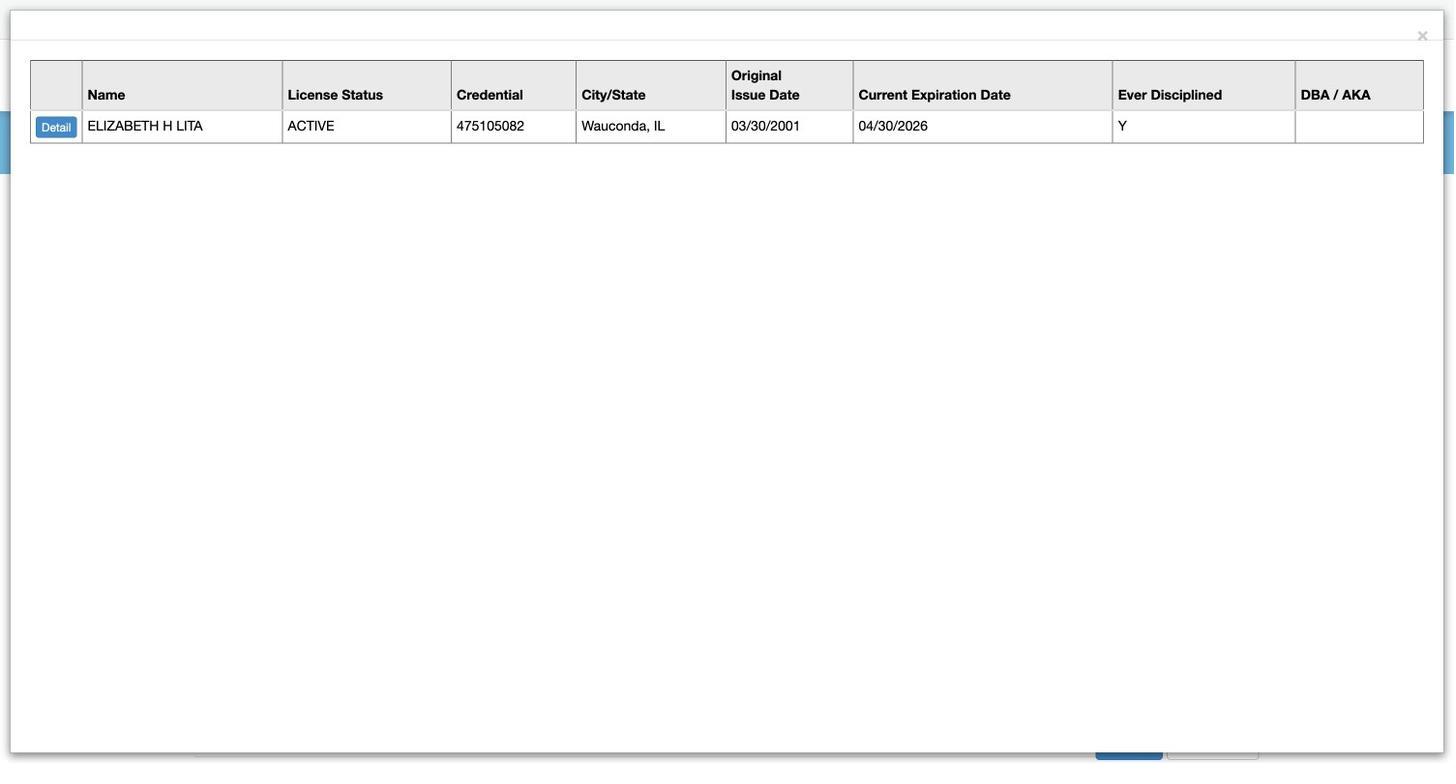 Task type: vqa. For each thing, say whether or not it's contained in the screenshot.
APN)
no



Task type: locate. For each thing, give the bounding box(es) containing it.
None text field
[[343, 231, 713, 264], [343, 286, 713, 318], [343, 231, 713, 264], [343, 286, 713, 318]]

None button
[[1096, 728, 1164, 761], [1167, 728, 1260, 761], [1096, 728, 1164, 761], [1167, 728, 1260, 761]]

None text field
[[343, 130, 713, 163], [343, 177, 713, 210], [343, 333, 713, 366], [343, 380, 713, 413], [343, 523, 713, 556], [343, 130, 713, 163], [343, 177, 713, 210], [343, 333, 713, 366], [343, 380, 713, 413], [343, 523, 713, 556]]

illinois department of financial and professional regulation image
[[176, 44, 617, 106]]

case sensitive text field
[[343, 637, 713, 670]]



